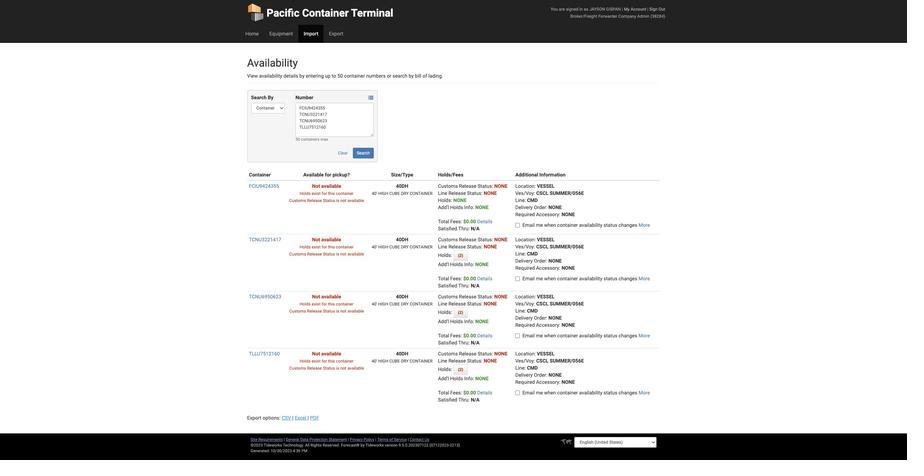 Task type: vqa. For each thing, say whether or not it's contained in the screenshot.


Task type: locate. For each thing, give the bounding box(es) containing it.
1 vertical spatial customs release status : none line release status : none
[[438, 294, 508, 307]]

thru: for fciu9424355
[[459, 226, 470, 232]]

2 line from the top
[[438, 244, 448, 250]]

3 summer/056e from the top
[[550, 301, 584, 307]]

line for fciu9424355
[[438, 190, 448, 196]]

for for tllu7512160
[[322, 359, 327, 364]]

not for fciu9424355
[[341, 198, 347, 203]]

2 location : vessel ves/voy: cscl summer/056e line: cmd delivery order : none required accessory : none from the top
[[516, 237, 584, 271]]

4 dry from the top
[[401, 359, 409, 364]]

by down 'privacy policy' "link"
[[361, 443, 365, 448]]

50 containers max
[[296, 137, 328, 142]]

3 more from the top
[[639, 333, 651, 339]]

0 horizontal spatial search
[[251, 95, 267, 100]]

customs release status : none line release status : none for tcnu3221417
[[438, 237, 508, 250]]

n/a
[[471, 226, 480, 232], [471, 283, 480, 289], [471, 340, 480, 346], [471, 397, 480, 403]]

are
[[560, 7, 565, 12]]

this
[[328, 191, 335, 196], [328, 245, 335, 250], [328, 302, 335, 307], [328, 359, 335, 364]]

40dh 40' high cube dry container
[[372, 183, 433, 196], [372, 237, 433, 250], [372, 294, 433, 307], [372, 351, 433, 364]]

jayson
[[590, 7, 606, 12]]

container up fciu9424355 link on the left top
[[249, 172, 271, 178]]

None checkbox
[[516, 334, 520, 338], [516, 391, 520, 395], [516, 334, 520, 338], [516, 391, 520, 395]]

info: for tcnu6950623
[[465, 319, 475, 325]]

info: for tcnu3221417
[[465, 262, 475, 267]]

not for tllu7512160
[[312, 351, 320, 357]]

| left pdf link
[[308, 415, 309, 421]]

not available holds exist for this container customs release status is not available for tllu7512160
[[290, 351, 364, 371]]

total fees: $0.00 details satisfied thru: n/a for fciu9424355
[[438, 219, 493, 232]]

cmd for tllu7512160
[[528, 365, 538, 371]]

4 line from the top
[[438, 358, 448, 364]]

2 line: from the top
[[516, 251, 526, 257]]

line for tcnu3221417
[[438, 244, 448, 250]]

1 vertical spatial 50
[[296, 137, 300, 142]]

1 not from the top
[[341, 198, 347, 203]]

40'
[[372, 191, 378, 196], [372, 245, 378, 250], [372, 302, 378, 307], [372, 359, 378, 364]]

2 container from the top
[[410, 245, 433, 250]]

status for fciu9424355
[[604, 222, 618, 228]]

1 vertical spatial export
[[247, 415, 262, 421]]

container
[[345, 73, 365, 79], [336, 191, 354, 196], [558, 222, 579, 228], [336, 245, 354, 250], [558, 276, 579, 282], [336, 302, 354, 307], [558, 333, 579, 339], [336, 359, 354, 364], [558, 390, 579, 396]]

2 vertical spatial add'l holds info: none
[[438, 376, 489, 382]]

4 high from the top
[[379, 359, 389, 364]]

reserved.
[[323, 443, 340, 448]]

not for tcnu6950623
[[312, 294, 320, 300]]

(2) for tllu7512160
[[458, 367, 464, 372]]

email me when container availability status changes more for tcnu3221417
[[523, 276, 651, 282]]

ves/voy:
[[516, 190, 536, 196], [516, 244, 536, 250], [516, 301, 536, 307], [516, 358, 536, 364]]

1 accessory from the top
[[537, 212, 560, 217]]

2 info: from the top
[[465, 262, 475, 267]]

accessory for fciu9424355
[[537, 212, 560, 217]]

order for tcnu6950623
[[534, 315, 547, 321]]

not for tcnu3221417
[[341, 252, 347, 257]]

40dh
[[396, 183, 409, 189], [396, 237, 409, 243], [396, 294, 409, 300], [396, 351, 409, 357]]

1 not available holds exist for this container customs release status is not available from the top
[[290, 183, 364, 203]]

tllu7512160 link
[[249, 351, 280, 357]]

high for tllu7512160
[[379, 359, 389, 364]]

2 cscl from the top
[[537, 244, 549, 250]]

2 vertical spatial (2)
[[458, 367, 464, 372]]

export down "pacific container terminal"
[[329, 31, 344, 37]]

for for fciu9424355
[[322, 191, 327, 196]]

4 summer/056e from the top
[[550, 358, 584, 364]]

home
[[246, 31, 259, 37]]

cscl
[[537, 190, 549, 196], [537, 244, 549, 250], [537, 301, 549, 307], [537, 358, 549, 364]]

4 40dh 40' high cube dry container from the top
[[372, 351, 433, 364]]

4 details link from the top
[[478, 390, 493, 396]]

2 details from the top
[[478, 276, 493, 282]]

available for pickup?
[[304, 172, 350, 178]]

4 email from the top
[[523, 390, 535, 396]]

3 order from the top
[[534, 315, 547, 321]]

3 dry from the top
[[401, 302, 409, 307]]

of up version
[[390, 438, 393, 442]]

more link
[[639, 222, 651, 228], [639, 276, 651, 282], [639, 333, 651, 339], [639, 390, 651, 396]]

0 vertical spatial container
[[302, 7, 349, 19]]

not available holds exist for this container customs release status is not available
[[290, 183, 364, 203], [290, 237, 364, 257], [290, 294, 364, 314], [290, 351, 364, 371]]

1 info: from the top
[[465, 205, 475, 210]]

3 when from the top
[[545, 333, 557, 339]]

tcnu3221417
[[249, 237, 282, 243]]

3 details from the top
[[478, 333, 493, 339]]

accessory for tcnu6950623
[[537, 322, 560, 328]]

2 (2) link from the top
[[454, 308, 468, 318]]

2 40dh 40' high cube dry container from the top
[[372, 237, 433, 250]]

1 customs release status : none line release status : none from the top
[[438, 237, 508, 250]]

cscl for tllu7512160
[[537, 358, 549, 364]]

summer/056e for tcnu3221417
[[550, 244, 584, 250]]

general
[[286, 438, 300, 442]]

search inside button
[[357, 151, 370, 156]]

me for fciu9424355
[[536, 222, 543, 228]]

ves/voy: for tllu7512160
[[516, 358, 536, 364]]

release
[[460, 183, 477, 189], [449, 190, 466, 196], [307, 198, 322, 203], [460, 237, 477, 243], [449, 244, 466, 250], [307, 252, 322, 257], [460, 294, 477, 300], [449, 301, 466, 307], [307, 309, 322, 314], [460, 351, 477, 357], [449, 358, 466, 364], [307, 366, 322, 371]]

you
[[551, 7, 558, 12]]

3 location from the top
[[516, 294, 535, 300]]

1 satisfied from the top
[[438, 226, 458, 232]]

pacific container terminal link
[[247, 0, 394, 25]]

high for tcnu3221417
[[379, 245, 389, 250]]

summer/056e
[[550, 190, 584, 196], [550, 244, 584, 250], [550, 301, 584, 307], [550, 358, 584, 364]]

lading.
[[429, 73, 444, 79]]

2 fees: from the top
[[451, 276, 462, 282]]

csv link
[[282, 415, 293, 421]]

3 changes from the top
[[619, 333, 638, 339]]

order
[[534, 205, 547, 210], [534, 258, 547, 264], [534, 315, 547, 321], [534, 372, 547, 378]]

2 vertical spatial (2) link
[[454, 365, 468, 375]]

4 not from the top
[[341, 366, 347, 371]]

container inside 'link'
[[302, 7, 349, 19]]

(38284)
[[651, 14, 666, 19]]

0 vertical spatial export
[[329, 31, 344, 37]]

search right clear button
[[357, 151, 370, 156]]

is for tcnu6950623
[[336, 309, 340, 314]]

1 vertical spatial search
[[357, 151, 370, 156]]

export
[[329, 31, 344, 37], [247, 415, 262, 421]]

1 horizontal spatial search
[[357, 151, 370, 156]]

cmd for tcnu6950623
[[528, 308, 538, 314]]

cmd
[[528, 198, 538, 203], [528, 251, 538, 257], [528, 308, 538, 314], [528, 365, 538, 371]]

1 horizontal spatial export
[[329, 31, 344, 37]]

4 more link from the top
[[639, 390, 651, 396]]

1 ves/voy: from the top
[[516, 190, 536, 196]]

search left by
[[251, 95, 267, 100]]

by left bill
[[409, 73, 414, 79]]

satisfied for tllu7512160
[[438, 397, 458, 403]]

line
[[438, 190, 448, 196], [438, 244, 448, 250], [438, 301, 448, 307], [438, 358, 448, 364]]

email for fciu9424355
[[523, 222, 535, 228]]

1 vertical spatial add'l holds info: none
[[438, 319, 489, 325]]

cscl for tcnu3221417
[[537, 244, 549, 250]]

2 $0.00 from the top
[[464, 276, 477, 282]]

4 $0.00 from the top
[[464, 390, 477, 396]]

0 horizontal spatial export
[[247, 415, 262, 421]]

accessory for tllu7512160
[[537, 380, 560, 385]]

delivery
[[516, 205, 533, 210], [516, 258, 533, 264], [516, 315, 533, 321], [516, 372, 533, 378]]

1 status from the top
[[604, 222, 618, 228]]

$0.00
[[464, 219, 477, 225], [464, 276, 477, 282], [464, 333, 477, 339], [464, 390, 477, 396]]

1 horizontal spatial container
[[302, 7, 349, 19]]

3 (2) from the top
[[458, 367, 464, 372]]

dry for tcnu3221417
[[401, 245, 409, 250]]

1 holds: from the top
[[438, 198, 453, 203]]

4 not from the top
[[312, 351, 320, 357]]

exist
[[312, 191, 321, 196], [312, 245, 321, 250], [312, 302, 321, 307], [312, 359, 321, 364]]

required
[[516, 212, 535, 217], [516, 265, 535, 271], [516, 322, 535, 328], [516, 380, 535, 385]]

1 add'l from the top
[[438, 205, 449, 210]]

email me when container availability status changes more for tllu7512160
[[523, 390, 651, 396]]

(2) for tcnu6950623
[[458, 310, 464, 315]]

cmd for tcnu3221417
[[528, 251, 538, 257]]

terms
[[378, 438, 389, 442]]

container up export popup button
[[302, 7, 349, 19]]

entering
[[306, 73, 324, 79]]

location for fciu9424355
[[516, 183, 535, 189]]

2 order from the top
[[534, 258, 547, 264]]

service
[[394, 438, 407, 442]]

0 horizontal spatial by
[[300, 73, 305, 79]]

line: for fciu9424355
[[516, 198, 526, 203]]

n/a for tcnu6950623
[[471, 340, 480, 346]]

me for tcnu3221417
[[536, 276, 543, 282]]

location : vessel ves/voy: cscl summer/056e line: cmd delivery order : none required accessory : none
[[516, 183, 584, 217], [516, 237, 584, 271], [516, 294, 584, 328], [516, 351, 584, 385]]

3 add'l from the top
[[438, 319, 449, 325]]

3 required from the top
[[516, 322, 535, 328]]

3 container from the top
[[410, 302, 433, 307]]

2 not available holds exist for this container customs release status is not available from the top
[[290, 237, 364, 257]]

1 location : vessel ves/voy: cscl summer/056e line: cmd delivery order : none required accessory : none from the top
[[516, 183, 584, 217]]

3 info: from the top
[[465, 319, 475, 325]]

location for tcnu3221417
[[516, 237, 535, 243]]

1 cscl from the top
[[537, 190, 549, 196]]

export options: csv | excel | pdf
[[247, 415, 319, 421]]

cscl for fciu9424355
[[537, 190, 549, 196]]

4 n/a from the top
[[471, 397, 480, 403]]

details link for fciu9424355
[[478, 219, 493, 225]]

1 horizontal spatial of
[[423, 73, 428, 79]]

1 location from the top
[[516, 183, 535, 189]]

signed
[[567, 7, 579, 12]]

email me when container availability status changes more
[[523, 222, 651, 228], [523, 276, 651, 282], [523, 333, 651, 339], [523, 390, 651, 396]]

thru: for tllu7512160
[[459, 397, 470, 403]]

summer/056e for fciu9424355
[[550, 190, 584, 196]]

csv
[[282, 415, 291, 421]]

site requirements | general data protection statement | privacy policy | terms of service | contact us ©2023 tideworks technology. all rights reserved. forecast® by tideworks version 9.5.0.202307122 (07122023-2213) generated: 10/30/2023 4:36 pm
[[251, 438, 461, 454]]

4 email me when container availability status changes more from the top
[[523, 390, 651, 396]]

2 more link from the top
[[639, 276, 651, 282]]

search
[[393, 73, 408, 79]]

more
[[639, 222, 651, 228], [639, 276, 651, 282], [639, 333, 651, 339], [639, 390, 651, 396]]

cube for tcnu3221417
[[390, 245, 400, 250]]

0 vertical spatial customs release status : none line release status : none
[[438, 237, 508, 250]]

add'l for tcnu3221417
[[438, 262, 449, 267]]

available
[[322, 183, 341, 189], [348, 198, 364, 203], [322, 237, 341, 243], [348, 252, 364, 257], [322, 294, 341, 300], [348, 309, 364, 314], [322, 351, 341, 357], [348, 366, 364, 371]]

4 ves/voy: from the top
[[516, 358, 536, 364]]

4 info: from the top
[[465, 376, 475, 382]]

by right the details
[[300, 73, 305, 79]]

status
[[478, 183, 492, 189], [468, 190, 482, 196], [323, 198, 335, 203], [478, 237, 492, 243], [468, 244, 482, 250], [323, 252, 335, 257], [478, 294, 492, 300], [468, 301, 482, 307], [323, 309, 335, 314], [478, 351, 492, 357], [468, 358, 482, 364], [323, 366, 335, 371]]

2 (2) from the top
[[458, 310, 464, 315]]

1 this from the top
[[328, 191, 335, 196]]

4 40' from the top
[[372, 359, 378, 364]]

4 cmd from the top
[[528, 365, 538, 371]]

1 order from the top
[[534, 205, 547, 210]]

export inside popup button
[[329, 31, 344, 37]]

(2) link for tllu7512160
[[454, 365, 468, 375]]

0 vertical spatial (2)
[[458, 253, 464, 258]]

3 details link from the top
[[478, 333, 493, 339]]

2213)
[[450, 443, 461, 448]]

vessel
[[538, 183, 555, 189], [538, 237, 555, 243], [538, 294, 555, 300], [538, 351, 555, 357]]

1 details link from the top
[[478, 219, 493, 225]]

holds: inside customs release status : none line release status : none holds: none add'l holds info: none
[[438, 198, 453, 203]]

1 vertical spatial (2) link
[[454, 308, 468, 318]]

more for tcnu6950623
[[639, 333, 651, 339]]

number
[[296, 95, 314, 100]]

order for fciu9424355
[[534, 205, 547, 210]]

add'l
[[438, 205, 449, 210], [438, 262, 449, 267], [438, 319, 449, 325], [438, 376, 449, 382]]

line:
[[516, 198, 526, 203], [516, 251, 526, 257], [516, 308, 526, 314], [516, 365, 526, 371]]

fees: for tcnu3221417
[[451, 276, 462, 282]]

4 not available holds exist for this container customs release status is not available from the top
[[290, 351, 364, 371]]

40' for tllu7512160
[[372, 359, 378, 364]]

none
[[495, 183, 508, 189], [484, 190, 497, 196], [454, 198, 467, 203], [476, 205, 489, 210], [549, 205, 562, 210], [562, 212, 575, 217], [495, 237, 508, 243], [484, 244, 497, 250], [549, 258, 562, 264], [476, 262, 489, 267], [562, 265, 575, 271], [495, 294, 508, 300], [484, 301, 497, 307], [549, 315, 562, 321], [476, 319, 489, 325], [562, 322, 575, 328], [495, 351, 508, 357], [484, 358, 497, 364], [549, 372, 562, 378], [476, 376, 489, 382], [562, 380, 575, 385]]

export left options:
[[247, 415, 262, 421]]

is
[[336, 198, 340, 203], [336, 252, 340, 257], [336, 309, 340, 314], [336, 366, 340, 371]]

0 vertical spatial (2) link
[[454, 250, 468, 261]]

1 horizontal spatial by
[[361, 443, 365, 448]]

details
[[284, 73, 299, 79]]

total for tllu7512160
[[438, 390, 450, 396]]

policy
[[364, 438, 375, 442]]

more link for fciu9424355
[[639, 222, 651, 228]]

for for tcnu3221417
[[322, 245, 327, 250]]

3 add'l holds info: none from the top
[[438, 376, 489, 382]]

50 right to
[[338, 73, 343, 79]]

1 horizontal spatial 50
[[338, 73, 343, 79]]

general data protection statement link
[[286, 438, 347, 442]]

1 dry from the top
[[401, 191, 409, 196]]

forecast®
[[341, 443, 360, 448]]

4 changes from the top
[[619, 390, 638, 396]]

out
[[659, 7, 666, 12]]

2 more from the top
[[639, 276, 651, 282]]

1 changes from the top
[[619, 222, 638, 228]]

3 email from the top
[[523, 333, 535, 339]]

3 email me when container availability status changes more from the top
[[523, 333, 651, 339]]

numbers
[[367, 73, 386, 79]]

0 vertical spatial search
[[251, 95, 267, 100]]

fees: for fciu9424355
[[451, 219, 462, 225]]

3 more link from the top
[[639, 333, 651, 339]]

show list image
[[369, 96, 374, 100]]

location : vessel ves/voy: cscl summer/056e line: cmd delivery order : none required accessory : none for tllu7512160
[[516, 351, 584, 385]]

email
[[523, 222, 535, 228], [523, 276, 535, 282], [523, 333, 535, 339], [523, 390, 535, 396]]

email for tcnu3221417
[[523, 276, 535, 282]]

availability for tllu7512160
[[580, 390, 603, 396]]

40dh 40' high cube dry container for tcnu6950623
[[372, 294, 433, 307]]

0 vertical spatial of
[[423, 73, 428, 79]]

0 vertical spatial 50
[[338, 73, 343, 79]]

4 satisfied from the top
[[438, 397, 458, 403]]

(2) link
[[454, 250, 468, 261], [454, 308, 468, 318], [454, 365, 468, 375]]

0 horizontal spatial of
[[390, 438, 393, 442]]

0 horizontal spatial 50
[[296, 137, 300, 142]]

ves/voy: for tcnu6950623
[[516, 301, 536, 307]]

| left general
[[284, 438, 285, 442]]

(2)
[[458, 253, 464, 258], [458, 310, 464, 315], [458, 367, 464, 372]]

2 cube from the top
[[390, 245, 400, 250]]

50 left containers
[[296, 137, 300, 142]]

1 cmd from the top
[[528, 198, 538, 203]]

technology.
[[283, 443, 304, 448]]

add'l inside customs release status : none line release status : none holds: none add'l holds info: none
[[438, 205, 449, 210]]

accessory
[[537, 212, 560, 217], [537, 265, 560, 271], [537, 322, 560, 328], [537, 380, 560, 385]]

2 when from the top
[[545, 276, 557, 282]]

required for tcnu6950623
[[516, 322, 535, 328]]

2 satisfied from the top
[[438, 283, 458, 289]]

3 not available holds exist for this container customs release status is not available from the top
[[290, 294, 364, 314]]

when
[[545, 222, 557, 228], [545, 276, 557, 282], [545, 333, 557, 339], [545, 390, 557, 396]]

1 line from the top
[[438, 190, 448, 196]]

2 is from the top
[[336, 252, 340, 257]]

3 40dh from the top
[[396, 294, 409, 300]]

container
[[302, 7, 349, 19], [249, 172, 271, 178]]

email me when container availability status changes more for tcnu6950623
[[523, 333, 651, 339]]

3 exist from the top
[[312, 302, 321, 307]]

4 me from the top
[[536, 390, 543, 396]]

4 delivery from the top
[[516, 372, 533, 378]]

vessel for tcnu3221417
[[538, 237, 555, 243]]

3 n/a from the top
[[471, 340, 480, 346]]

info: for tllu7512160
[[465, 376, 475, 382]]

status
[[604, 222, 618, 228], [604, 276, 618, 282], [604, 333, 618, 339], [604, 390, 618, 396]]

customs release status : none line release status : none for tcnu6950623
[[438, 294, 508, 307]]

3 40dh 40' high cube dry container from the top
[[372, 294, 433, 307]]

availability
[[259, 73, 283, 79], [580, 222, 603, 228], [580, 276, 603, 282], [580, 333, 603, 339], [580, 390, 603, 396]]

more link for tllu7512160
[[639, 390, 651, 396]]

when for tcnu6950623
[[545, 333, 557, 339]]

details for tcnu3221417
[[478, 276, 493, 282]]

you are signed in as jayson gispan | my account | sign out broker/freight forwarder company admin (38284)
[[551, 7, 666, 19]]

4 holds: from the top
[[438, 367, 454, 372]]

:
[[492, 183, 494, 189], [535, 183, 536, 189], [482, 190, 483, 196], [547, 205, 548, 210], [560, 212, 561, 217], [492, 237, 494, 243], [535, 237, 536, 243], [482, 244, 483, 250], [547, 258, 548, 264], [560, 265, 561, 271], [492, 294, 494, 300], [535, 294, 536, 300], [482, 301, 483, 307], [547, 315, 548, 321], [560, 322, 561, 328], [492, 351, 494, 357], [535, 351, 536, 357], [482, 358, 483, 364], [547, 372, 548, 378], [560, 380, 561, 385]]

of right bill
[[423, 73, 428, 79]]

40dh for tcnu3221417
[[396, 237, 409, 243]]

4 thru: from the top
[[459, 397, 470, 403]]

2 high from the top
[[379, 245, 389, 250]]

details
[[478, 219, 493, 225], [478, 276, 493, 282], [478, 333, 493, 339], [478, 390, 493, 396]]

me
[[536, 222, 543, 228], [536, 276, 543, 282], [536, 333, 543, 339], [536, 390, 543, 396]]

2 vertical spatial customs release status : none line release status : none
[[438, 351, 508, 364]]

admin
[[638, 14, 650, 19]]

| right csv
[[293, 415, 294, 421]]

4 required from the top
[[516, 380, 535, 385]]

more for tllu7512160
[[639, 390, 651, 396]]

2 40' from the top
[[372, 245, 378, 250]]

4 line: from the top
[[516, 365, 526, 371]]

None checkbox
[[516, 223, 520, 228], [516, 277, 520, 281], [516, 223, 520, 228], [516, 277, 520, 281]]

1 vertical spatial container
[[249, 172, 271, 178]]

3 satisfied from the top
[[438, 340, 458, 346]]

0 vertical spatial add'l holds info: none
[[438, 262, 489, 267]]

3 me from the top
[[536, 333, 543, 339]]

1 details from the top
[[478, 219, 493, 225]]

1 vertical spatial of
[[390, 438, 393, 442]]

1 vertical spatial (2)
[[458, 310, 464, 315]]

2 not from the top
[[312, 237, 320, 243]]

by inside site requirements | general data protection statement | privacy policy | terms of service | contact us ©2023 tideworks technology. all rights reserved. forecast® by tideworks version 9.5.0.202307122 (07122023-2213) generated: 10/30/2023 4:36 pm
[[361, 443, 365, 448]]

4 total from the top
[[438, 390, 450, 396]]

3 customs release status : none line release status : none from the top
[[438, 351, 508, 364]]

1 40dh 40' high cube dry container from the top
[[372, 183, 433, 196]]

1 line: from the top
[[516, 198, 526, 203]]

line inside customs release status : none line release status : none holds: none add'l holds info: none
[[438, 190, 448, 196]]

container
[[410, 191, 433, 196], [410, 245, 433, 250], [410, 302, 433, 307], [410, 359, 433, 364]]

4 status from the top
[[604, 390, 618, 396]]



Task type: describe. For each thing, give the bounding box(es) containing it.
order for tcnu3221417
[[534, 258, 547, 264]]

tcnu6950623
[[249, 294, 282, 300]]

| up forecast®
[[348, 438, 349, 442]]

more for fciu9424355
[[639, 222, 651, 228]]

fciu9424355
[[249, 183, 279, 189]]

required for tcnu3221417
[[516, 265, 535, 271]]

add'l for tllu7512160
[[438, 376, 449, 382]]

statement
[[329, 438, 347, 442]]

40dh for tcnu6950623
[[396, 294, 409, 300]]

in
[[580, 7, 583, 12]]

ves/voy: for fciu9424355
[[516, 190, 536, 196]]

holds/fees
[[438, 172, 464, 178]]

changes for tllu7512160
[[619, 390, 638, 396]]

4:36
[[293, 449, 301, 454]]

Number text field
[[296, 103, 374, 137]]

order for tllu7512160
[[534, 372, 547, 378]]

search for search by
[[251, 95, 267, 100]]

tcnu3221417 link
[[249, 237, 282, 243]]

pm
[[302, 449, 308, 454]]

fees: for tcnu6950623
[[451, 333, 462, 339]]

privacy policy link
[[350, 438, 375, 442]]

dry for fciu9424355
[[401, 191, 409, 196]]

email for tcnu6950623
[[523, 333, 535, 339]]

equipment
[[270, 31, 293, 37]]

container for fciu9424355
[[410, 191, 433, 196]]

dry for tcnu6950623
[[401, 302, 409, 307]]

clear
[[338, 151, 348, 156]]

import button
[[299, 25, 324, 43]]

add'l for tcnu6950623
[[438, 319, 449, 325]]

details for tcnu6950623
[[478, 333, 493, 339]]

40dh for tllu7512160
[[396, 351, 409, 357]]

holds inside customs release status : none line release status : none holds: none add'l holds info: none
[[451, 205, 464, 210]]

pacific
[[267, 7, 300, 19]]

changes for tcnu6950623
[[619, 333, 638, 339]]

summer/056e for tllu7512160
[[550, 358, 584, 364]]

40' for tcnu3221417
[[372, 245, 378, 250]]

status for tllu7512160
[[604, 390, 618, 396]]

this for fciu9424355
[[328, 191, 335, 196]]

for for tcnu6950623
[[322, 302, 327, 307]]

delivery for tcnu3221417
[[516, 258, 533, 264]]

cube for fciu9424355
[[390, 191, 400, 196]]

protection
[[310, 438, 328, 442]]

ves/voy: for tcnu3221417
[[516, 244, 536, 250]]

$0.00 for tcnu3221417
[[464, 276, 477, 282]]

when for tcnu3221417
[[545, 276, 557, 282]]

40dh 40' high cube dry container for tllu7512160
[[372, 351, 433, 364]]

containers
[[301, 137, 320, 142]]

export button
[[324, 25, 349, 43]]

pacific container terminal
[[267, 7, 394, 19]]

as
[[584, 7, 589, 12]]

40' for tcnu6950623
[[372, 302, 378, 307]]

to
[[332, 73, 337, 79]]

sign out link
[[650, 7, 666, 12]]

rights
[[311, 443, 322, 448]]

total fees: $0.00 details satisfied thru: n/a for tllu7512160
[[438, 390, 493, 403]]

(2) for tcnu3221417
[[458, 253, 464, 258]]

location for tllu7512160
[[516, 351, 535, 357]]

total for fciu9424355
[[438, 219, 450, 225]]

import
[[304, 31, 319, 37]]

vessel for fciu9424355
[[538, 183, 555, 189]]

is for tcnu3221417
[[336, 252, 340, 257]]

excel link
[[295, 415, 308, 421]]

tideworks
[[366, 443, 384, 448]]

9.5.0.202307122
[[399, 443, 429, 448]]

availability for tcnu6950623
[[580, 333, 603, 339]]

delivery for tcnu6950623
[[516, 315, 533, 321]]

thru: for tcnu3221417
[[459, 283, 470, 289]]

not available holds exist for this container customs release status is not available for fciu9424355
[[290, 183, 364, 203]]

size/type
[[391, 172, 414, 178]]

availability
[[247, 57, 298, 69]]

view
[[247, 73, 258, 79]]

when for tllu7512160
[[545, 390, 557, 396]]

email for tllu7512160
[[523, 390, 535, 396]]

availability for tcnu3221417
[[580, 276, 603, 282]]

options:
[[263, 415, 281, 421]]

not available holds exist for this container customs release status is not available for tcnu3221417
[[290, 237, 364, 257]]

details for fciu9424355
[[478, 219, 493, 225]]

is for tllu7512160
[[336, 366, 340, 371]]

all
[[305, 443, 310, 448]]

satisfied for tcnu6950623
[[438, 340, 458, 346]]

exist for tcnu3221417
[[312, 245, 321, 250]]

info: inside customs release status : none line release status : none holds: none add'l holds info: none
[[465, 205, 475, 210]]

40dh for fciu9424355
[[396, 183, 409, 189]]

available
[[304, 172, 324, 178]]

max
[[321, 137, 328, 142]]

pdf
[[310, 415, 319, 421]]

holds: for tcnu6950623
[[438, 310, 454, 315]]

fciu9424355 link
[[249, 183, 279, 189]]

information
[[540, 172, 566, 178]]

forwarder
[[599, 14, 618, 19]]

site requirements link
[[251, 438, 283, 442]]

10/30/2023
[[271, 449, 292, 454]]

fees: for tllu7512160
[[451, 390, 462, 396]]

changes for fciu9424355
[[619, 222, 638, 228]]

pdf link
[[310, 415, 319, 421]]

sign
[[650, 7, 658, 12]]

dry for tllu7512160
[[401, 359, 409, 364]]

| up 9.5.0.202307122
[[408, 438, 409, 442]]

contact
[[410, 438, 424, 442]]

clear button
[[334, 148, 352, 159]]

n/a for tcnu3221417
[[471, 283, 480, 289]]

this for tcnu3221417
[[328, 245, 335, 250]]

location for tcnu6950623
[[516, 294, 535, 300]]

additional information
[[516, 172, 566, 178]]

excel
[[295, 415, 307, 421]]

add'l holds info: none for tcnu3221417
[[438, 262, 489, 267]]

satisfied for tcnu3221417
[[438, 283, 458, 289]]

exist for tllu7512160
[[312, 359, 321, 364]]

40dh 40' high cube dry container for tcnu3221417
[[372, 237, 433, 250]]

site
[[251, 438, 258, 442]]

| left my on the right top of the page
[[622, 7, 624, 12]]

data
[[301, 438, 309, 442]]

customs release status : none line release status : none holds: none add'l holds info: none
[[438, 183, 508, 210]]

required for tllu7512160
[[516, 380, 535, 385]]

n/a for fciu9424355
[[471, 226, 480, 232]]

not for tcnu6950623
[[341, 309, 347, 314]]

details link for tcnu3221417
[[478, 276, 493, 282]]

container for tllu7512160
[[410, 359, 433, 364]]

availability for fciu9424355
[[580, 222, 603, 228]]

search by
[[251, 95, 274, 100]]

requirements
[[259, 438, 283, 442]]

this for tcnu6950623
[[328, 302, 335, 307]]

terminal
[[351, 7, 394, 19]]

equipment button
[[264, 25, 299, 43]]

by
[[268, 95, 274, 100]]

gispan
[[607, 7, 621, 12]]

me for tcnu6950623
[[536, 333, 543, 339]]

home button
[[240, 25, 264, 43]]

view availability details by entering up to 50 container numbers or search by bill of lading.
[[247, 73, 444, 79]]

contact us link
[[410, 438, 430, 442]]

is for fciu9424355
[[336, 198, 340, 203]]

(07122023-
[[430, 443, 450, 448]]

when for fciu9424355
[[545, 222, 557, 228]]

my account link
[[625, 7, 647, 12]]

export for export
[[329, 31, 344, 37]]

privacy
[[350, 438, 363, 442]]

customs inside customs release status : none line release status : none holds: none add'l holds info: none
[[438, 183, 458, 189]]

more link for tcnu3221417
[[639, 276, 651, 282]]

export for export options: csv | excel | pdf
[[247, 415, 262, 421]]

or
[[387, 73, 392, 79]]

my
[[625, 7, 630, 12]]

up
[[325, 73, 331, 79]]

location : vessel ves/voy: cscl summer/056e line: cmd delivery order : none required accessory : none for tcnu3221417
[[516, 237, 584, 271]]

(2) link for tcnu3221417
[[454, 250, 468, 261]]

account
[[631, 7, 647, 12]]

| up tideworks
[[376, 438, 377, 442]]

bill
[[415, 73, 422, 79]]

0 horizontal spatial container
[[249, 172, 271, 178]]

exist for fciu9424355
[[312, 191, 321, 196]]

terms of service link
[[378, 438, 407, 442]]

search for search
[[357, 151, 370, 156]]

tcnu6950623 link
[[249, 294, 282, 300]]

customs release status : none line release status : none for tllu7512160
[[438, 351, 508, 364]]

version
[[385, 443, 398, 448]]

search button
[[353, 148, 374, 159]]

| left sign
[[648, 7, 649, 12]]

broker/freight
[[571, 14, 598, 19]]

2 horizontal spatial by
[[409, 73, 414, 79]]

pickup?
[[333, 172, 350, 178]]

details for tllu7512160
[[478, 390, 493, 396]]

this for tllu7512160
[[328, 359, 335, 364]]

container for tcnu3221417
[[410, 245, 433, 250]]

line for tllu7512160
[[438, 358, 448, 364]]

of inside site requirements | general data protection statement | privacy policy | terms of service | contact us ©2023 tideworks technology. all rights reserved. forecast® by tideworks version 9.5.0.202307122 (07122023-2213) generated: 10/30/2023 4:36 pm
[[390, 438, 393, 442]]

additional
[[516, 172, 539, 178]]

us
[[425, 438, 430, 442]]



